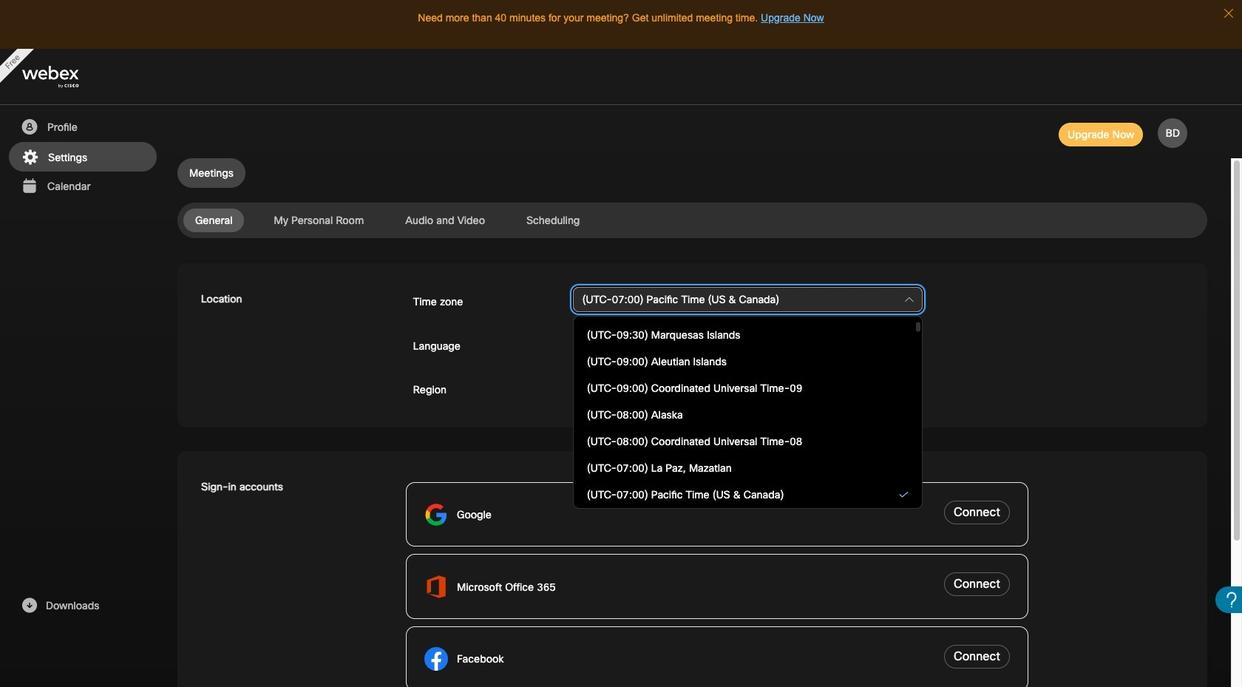 Task type: describe. For each thing, give the bounding box(es) containing it.
mds meetings_filled image
[[20, 177, 38, 195]]

2 tab list from the top
[[177, 209, 1208, 232]]

1 tab list from the top
[[177, 158, 1208, 188]]

cisco webex image
[[22, 66, 111, 88]]



Task type: vqa. For each thing, say whether or not it's contained in the screenshot.
alert
no



Task type: locate. For each thing, give the bounding box(es) containing it.
list box
[[580, 242, 917, 687]]

None text field
[[573, 287, 923, 312]]

tab list
[[177, 158, 1208, 188], [177, 209, 1208, 232]]

mds settings_filled image
[[21, 149, 39, 166]]

mds people circle_filled image
[[20, 118, 38, 136]]

0 vertical spatial tab list
[[177, 158, 1208, 188]]

1 vertical spatial tab list
[[177, 209, 1208, 232]]

banner
[[0, 49, 1242, 105]]

mds content download_filled image
[[20, 597, 38, 615]]



